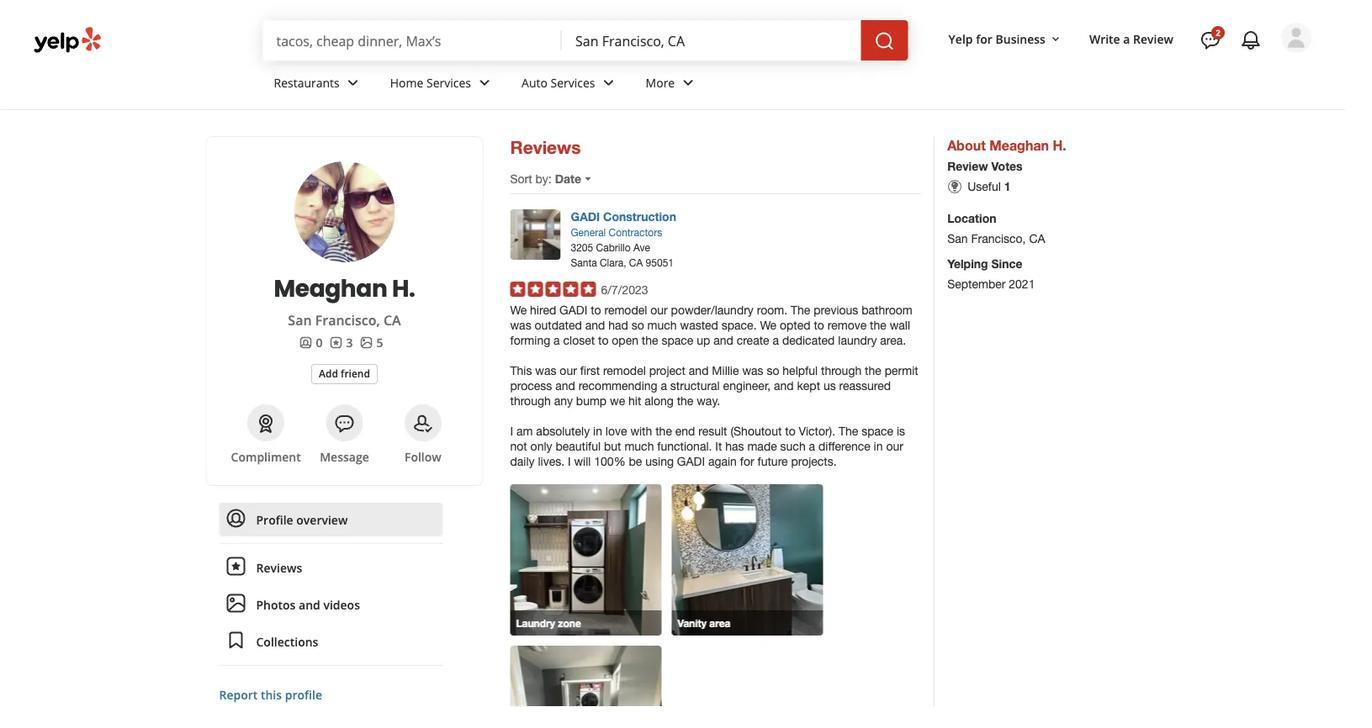 Task type: locate. For each thing, give the bounding box(es) containing it.
space left up at the right of the page
[[662, 334, 694, 348]]

message image
[[335, 414, 355, 434]]

in
[[593, 425, 603, 438], [874, 440, 883, 454]]

was inside we hired gadi to remodel our powder/laundry room. the previous bathroom was outdated and had so much wasted space. we opted to remove the wall forming a closet to open the space up and create a dedicated laundry area.
[[510, 319, 532, 332]]

gadi down "functional."
[[677, 455, 705, 469]]

(shoutout
[[731, 425, 782, 438]]

gadi
[[571, 210, 600, 224], [560, 303, 588, 317], [677, 455, 705, 469]]

collections menu item
[[219, 625, 443, 667]]

the left end
[[656, 425, 672, 438]]

review votes
[[948, 159, 1023, 173]]

16 chevron down v2 image
[[1049, 32, 1063, 46]]

san
[[948, 231, 968, 245], [288, 311, 312, 329]]

more
[[646, 75, 675, 91]]

1 vertical spatial so
[[767, 364, 780, 378]]

room.
[[757, 303, 788, 317]]

0 vertical spatial we
[[510, 303, 527, 317]]

engineer,
[[723, 379, 771, 393]]

space left is
[[862, 425, 894, 438]]

0 vertical spatial the
[[791, 303, 811, 317]]

review right write
[[1134, 31, 1174, 47]]

24 chevron down v2 image right restaurants at the left of page
[[343, 73, 363, 93]]

95051
[[646, 257, 674, 268]]

home services
[[390, 75, 471, 91]]

1 horizontal spatial space
[[862, 425, 894, 438]]

forming
[[510, 334, 551, 348]]

0 horizontal spatial francisco,
[[315, 311, 380, 329]]

0 vertical spatial gadi
[[571, 210, 600, 224]]

0 horizontal spatial was
[[510, 319, 532, 332]]

0 horizontal spatial san
[[288, 311, 312, 329]]

review down about
[[948, 159, 989, 173]]

1 horizontal spatial meaghan
[[990, 137, 1050, 153]]

1 horizontal spatial the
[[839, 425, 859, 438]]

was up engineer, at the bottom right
[[743, 364, 764, 378]]

more link
[[632, 61, 712, 109]]

much down with
[[625, 440, 654, 454]]

francisco, up since
[[972, 231, 1026, 245]]

none field near
[[576, 31, 848, 50]]

1 vertical spatial for
[[740, 455, 755, 469]]

a inside i am absolutely in love with the end result (shoutout to victor). the space is not only beautiful but much functional. it has made such a difference in our daily lives. i will 100% be using gadi again for future projects.
[[809, 440, 816, 454]]

remodel inside we hired gadi to remodel our powder/laundry room. the previous bathroom was outdated and had so much wasted space. we opted to remove the wall forming a closet to open the space up and create a dedicated laundry area.
[[605, 303, 647, 317]]

a inside this was our first remodel project and millie was so helpful through the permit process and recommending a structural engineer, and kept us reassured through any bump we hit along the way.
[[661, 379, 667, 393]]

24 photos v2 image
[[226, 594, 246, 614]]

0 horizontal spatial 24 chevron down v2 image
[[343, 73, 363, 93]]

us
[[824, 379, 836, 393]]

1 vertical spatial san
[[288, 311, 312, 329]]

24 chevron down v2 image
[[475, 73, 495, 93], [599, 73, 619, 93]]

0 vertical spatial through
[[821, 364, 862, 378]]

search image
[[875, 31, 895, 51]]

gadi construction general contractors 3205 cabrillo ave santa clara, ca 95051
[[571, 210, 677, 268]]

menu
[[219, 503, 443, 667]]

0 vertical spatial san
[[948, 231, 968, 245]]

remodel up recommending
[[603, 364, 646, 378]]

meaghan inside meaghan h. san francisco, ca
[[274, 272, 387, 305]]

16 friends v2 image
[[299, 336, 313, 350]]

24 chevron down v2 image inside more link
[[679, 73, 699, 93]]

1 vertical spatial gadi
[[560, 303, 588, 317]]

0 vertical spatial in
[[593, 425, 603, 438]]

but
[[604, 440, 622, 454]]

0 horizontal spatial we
[[510, 303, 527, 317]]

add
[[319, 367, 338, 381]]

through up us
[[821, 364, 862, 378]]

100%
[[594, 455, 626, 469]]

has
[[726, 440, 744, 454]]

0
[[316, 335, 323, 351]]

2 horizontal spatial our
[[887, 440, 904, 454]]

services right home
[[427, 75, 471, 91]]

profile overview menu item
[[219, 503, 443, 545]]

so left helpful
[[767, 364, 780, 378]]

24 chevron down v2 image
[[343, 73, 363, 93], [679, 73, 699, 93]]

1 none field from the left
[[276, 31, 549, 50]]

1 vertical spatial meaghan
[[274, 272, 387, 305]]

0 vertical spatial much
[[648, 319, 677, 332]]

the inside we hired gadi to remodel our powder/laundry room. the previous bathroom was outdated and had so much wasted space. we opted to remove the wall forming a closet to open the space up and create a dedicated laundry area.
[[791, 303, 811, 317]]

so
[[632, 319, 644, 332], [767, 364, 780, 378]]

we left hired
[[510, 303, 527, 317]]

24 chevron down v2 image for restaurants
[[343, 73, 363, 93]]

was
[[510, 319, 532, 332], [536, 364, 557, 378], [743, 364, 764, 378]]

1 vertical spatial h.
[[392, 272, 415, 305]]

photos element
[[360, 334, 383, 351]]

0 vertical spatial review
[[1134, 31, 1174, 47]]

is
[[897, 425, 906, 438]]

2 services from the left
[[551, 75, 595, 91]]

a down project
[[661, 379, 667, 393]]

add friend button
[[311, 364, 378, 385]]

yelp
[[949, 31, 973, 47]]

a right write
[[1124, 31, 1131, 47]]

1 vertical spatial reviews
[[256, 560, 302, 576]]

0 vertical spatial for
[[976, 31, 993, 47]]

1 horizontal spatial services
[[551, 75, 595, 91]]

services
[[427, 75, 471, 91], [551, 75, 595, 91]]

0 vertical spatial our
[[651, 303, 668, 317]]

1 horizontal spatial was
[[536, 364, 557, 378]]

1 horizontal spatial francisco,
[[972, 231, 1026, 245]]

3
[[346, 335, 353, 351]]

our left first
[[560, 364, 577, 378]]

2 vertical spatial our
[[887, 440, 904, 454]]

space inside i am absolutely in love with the end result (shoutout to victor). the space is not only beautiful but much functional. it has made such a difference in our daily lives. i will 100% be using gadi again for future projects.
[[862, 425, 894, 438]]

0 vertical spatial francisco,
[[972, 231, 1026, 245]]

auto services
[[522, 75, 595, 91]]

i left will
[[568, 455, 571, 469]]

helpful
[[783, 364, 818, 378]]

1 horizontal spatial h.
[[1053, 137, 1067, 153]]

0 horizontal spatial our
[[560, 364, 577, 378]]

1 services from the left
[[427, 75, 471, 91]]

collections
[[256, 634, 318, 650]]

francisco, up 3
[[315, 311, 380, 329]]

remodel up the had
[[605, 303, 647, 317]]

0 vertical spatial h.
[[1053, 137, 1067, 153]]

and
[[585, 319, 605, 332], [714, 334, 734, 348], [689, 364, 709, 378], [556, 379, 575, 393], [774, 379, 794, 393], [299, 597, 320, 613]]

1 horizontal spatial none field
[[576, 31, 848, 50]]

meaghan up 16 review v2 image
[[274, 272, 387, 305]]

gadi inside i am absolutely in love with the end result (shoutout to victor). the space is not only beautiful but much functional. it has made such a difference in our daily lives. i will 100% be using gadi again for future projects.
[[677, 455, 705, 469]]

none field the 'find'
[[276, 31, 549, 50]]

0 vertical spatial space
[[662, 334, 694, 348]]

1 vertical spatial francisco,
[[315, 311, 380, 329]]

sort by: date
[[510, 172, 582, 186]]

powder/laundry
[[671, 303, 754, 317]]

1 horizontal spatial review
[[1134, 31, 1174, 47]]

1 24 chevron down v2 image from the left
[[475, 73, 495, 93]]

0 horizontal spatial h.
[[392, 272, 415, 305]]

our inside we hired gadi to remodel our powder/laundry room. the previous bathroom was outdated and had so much wasted space. we opted to remove the wall forming a closet to open the space up and create a dedicated laundry area.
[[651, 303, 668, 317]]

was up 'forming'
[[510, 319, 532, 332]]

yelp for business button
[[942, 24, 1070, 54]]

photo of gadi construction - santa clara, ca, united states. laundry zone image
[[510, 485, 662, 636]]

1 vertical spatial remodel
[[603, 364, 646, 378]]

and up structural
[[689, 364, 709, 378]]

way.
[[697, 394, 721, 408]]

location
[[948, 211, 997, 225]]

to up such in the right of the page
[[785, 425, 796, 438]]

sort
[[510, 172, 532, 186]]

1 vertical spatial much
[[625, 440, 654, 454]]

3205
[[571, 242, 593, 253]]

ca inside meaghan h. san francisco, ca
[[384, 311, 401, 329]]

up
[[697, 334, 711, 348]]

0 horizontal spatial i
[[510, 425, 513, 438]]

services right 'auto' in the left top of the page
[[551, 75, 595, 91]]

0 horizontal spatial meaghan
[[274, 272, 387, 305]]

1 horizontal spatial through
[[821, 364, 862, 378]]

the down bathroom
[[870, 319, 887, 332]]

remodel for project
[[603, 364, 646, 378]]

24 chevron down v2 image inside home services link
[[475, 73, 495, 93]]

construction
[[604, 210, 677, 224]]

0 vertical spatial so
[[632, 319, 644, 332]]

meaghan up votes
[[990, 137, 1050, 153]]

24 chevron down v2 image for auto services
[[599, 73, 619, 93]]

the up reassured
[[865, 364, 882, 378]]

0 horizontal spatial 24 chevron down v2 image
[[475, 73, 495, 93]]

gadi up outdated
[[560, 303, 588, 317]]

in right difference
[[874, 440, 883, 454]]

0 horizontal spatial review
[[948, 159, 989, 173]]

millie
[[712, 364, 739, 378]]

24 chevron down v2 image right auto services
[[599, 73, 619, 93]]

5
[[377, 335, 383, 351]]

2 none field from the left
[[576, 31, 848, 50]]

daily
[[510, 455, 535, 469]]

0 vertical spatial meaghan
[[990, 137, 1050, 153]]

profile overview
[[256, 512, 348, 528]]

to inside i am absolutely in love with the end result (shoutout to victor). the space is not only beautiful but much functional. it has made such a difference in our daily lives. i will 100% be using gadi again for future projects.
[[785, 425, 796, 438]]

None search field
[[263, 20, 912, 61]]

services for home services
[[427, 75, 471, 91]]

friend
[[341, 367, 370, 381]]

future
[[758, 455, 788, 469]]

0 horizontal spatial space
[[662, 334, 694, 348]]

remodel inside this was our first remodel project and millie was so helpful through the permit process and recommending a structural engineer, and kept us reassured through any bump we hit along the way.
[[603, 364, 646, 378]]

santa
[[571, 257, 597, 268]]

reviews up sort by: date
[[510, 137, 581, 158]]

much
[[648, 319, 677, 332], [625, 440, 654, 454]]

and up any
[[556, 379, 575, 393]]

videos
[[324, 597, 360, 613]]

2 horizontal spatial was
[[743, 364, 764, 378]]

2021
[[1009, 277, 1036, 291]]

and inside "link"
[[299, 597, 320, 613]]

a down outdated
[[554, 334, 560, 348]]

our down 95051
[[651, 303, 668, 317]]

none field up more link
[[576, 31, 848, 50]]

and left 'videos'
[[299, 597, 320, 613]]

1 horizontal spatial 24 chevron down v2 image
[[599, 73, 619, 93]]

by:
[[536, 172, 552, 186]]

0 horizontal spatial ca
[[384, 311, 401, 329]]

process
[[510, 379, 552, 393]]

1 horizontal spatial ca
[[629, 257, 643, 268]]

and right up at the right of the page
[[714, 334, 734, 348]]

and up closet
[[585, 319, 605, 332]]

i left the am
[[510, 425, 513, 438]]

we
[[610, 394, 625, 408]]

this was our first remodel project and millie was so helpful through the permit process and recommending a structural engineer, and kept us reassured through any bump we hit along the way.
[[510, 364, 919, 408]]

24 profile v2 image
[[226, 509, 246, 529]]

1 vertical spatial space
[[862, 425, 894, 438]]

yelping
[[948, 257, 989, 270]]

so right the had
[[632, 319, 644, 332]]

24 chevron down v2 image left 'auto' in the left top of the page
[[475, 73, 495, 93]]

2 vertical spatial ca
[[384, 311, 401, 329]]

am
[[517, 425, 533, 438]]

h.
[[1053, 137, 1067, 153], [392, 272, 415, 305]]

1 horizontal spatial our
[[651, 303, 668, 317]]

1 vertical spatial we
[[760, 319, 777, 332]]

2 horizontal spatial ca
[[1030, 231, 1046, 245]]

outdated
[[535, 319, 582, 332]]

had
[[609, 319, 629, 332]]

san up 16 friends v2 icon
[[288, 311, 312, 329]]

2 vertical spatial gadi
[[677, 455, 705, 469]]

to
[[591, 303, 601, 317], [814, 319, 825, 332], [598, 334, 609, 348], [785, 425, 796, 438]]

None field
[[276, 31, 549, 50], [576, 31, 848, 50]]

0 horizontal spatial none field
[[276, 31, 549, 50]]

photo of gadi construction - santa clara, ca, united states. vanity area image
[[672, 485, 824, 636]]

none field up home
[[276, 31, 549, 50]]

reviews
[[510, 137, 581, 158], [256, 560, 302, 576]]

1 horizontal spatial i
[[568, 455, 571, 469]]

for down has
[[740, 455, 755, 469]]

gadi construction image
[[510, 210, 561, 260]]

project
[[649, 364, 686, 378]]

1 vertical spatial through
[[510, 394, 551, 408]]

1 vertical spatial our
[[560, 364, 577, 378]]

1 horizontal spatial 24 chevron down v2 image
[[679, 73, 699, 93]]

24 chevron down v2 image inside auto services link
[[599, 73, 619, 93]]

previous
[[814, 303, 859, 317]]

only
[[531, 440, 553, 454]]

meaghan
[[990, 137, 1050, 153], [274, 272, 387, 305]]

for inside i am absolutely in love with the end result (shoutout to victor). the space is not only beautiful but much functional. it has made such a difference in our daily lives. i will 100% be using gadi again for future projects.
[[740, 455, 755, 469]]

we
[[510, 303, 527, 317], [760, 319, 777, 332]]

so inside we hired gadi to remodel our powder/laundry room. the previous bathroom was outdated and had so much wasted space. we opted to remove the wall forming a closet to open the space up and create a dedicated laundry area.
[[632, 319, 644, 332]]

0 vertical spatial remodel
[[605, 303, 647, 317]]

2 24 chevron down v2 image from the left
[[679, 73, 699, 93]]

0 horizontal spatial the
[[791, 303, 811, 317]]

0 horizontal spatial services
[[427, 75, 471, 91]]

opted
[[780, 319, 811, 332]]

victor).
[[799, 425, 836, 438]]

our down is
[[887, 440, 904, 454]]

so inside this was our first remodel project and millie was so helpful through the permit process and recommending a structural engineer, and kept us reassured through any bump we hit along the way.
[[767, 364, 780, 378]]

laundry
[[516, 618, 555, 629]]

san down location
[[948, 231, 968, 245]]

1 horizontal spatial san
[[948, 231, 968, 245]]

compliment image
[[256, 414, 276, 434]]

the up difference
[[839, 425, 859, 438]]

0 horizontal spatial so
[[632, 319, 644, 332]]

report this profile link
[[219, 687, 322, 703]]

2 24 chevron down v2 image from the left
[[599, 73, 619, 93]]

user actions element
[[936, 21, 1336, 125]]

0 horizontal spatial for
[[740, 455, 755, 469]]

much left "wasted"
[[648, 319, 677, 332]]

1 horizontal spatial for
[[976, 31, 993, 47]]

1 horizontal spatial reviews
[[510, 137, 581, 158]]

24 chevron down v2 image right more
[[679, 73, 699, 93]]

photos and videos link
[[219, 588, 443, 622]]

it
[[716, 440, 722, 454]]

the up opted
[[791, 303, 811, 317]]

gadi up general
[[571, 210, 600, 224]]

0 vertical spatial ca
[[1030, 231, 1046, 245]]

24 chevron down v2 image inside restaurants link
[[343, 73, 363, 93]]

san inside meaghan h. san francisco, ca
[[288, 311, 312, 329]]

1 24 chevron down v2 image from the left
[[343, 73, 363, 93]]

reviews up "photos" on the bottom left of page
[[256, 560, 302, 576]]

0 vertical spatial reviews
[[510, 137, 581, 158]]

1 vertical spatial ca
[[629, 257, 643, 268]]

photos and videos
[[256, 597, 360, 613]]

0 horizontal spatial reviews
[[256, 560, 302, 576]]

location san francisco, ca
[[948, 211, 1046, 245]]

in left love
[[593, 425, 603, 438]]

a up projects.
[[809, 440, 816, 454]]

through down process
[[510, 394, 551, 408]]

reassured
[[840, 379, 891, 393]]

1 horizontal spatial so
[[767, 364, 780, 378]]

space
[[662, 334, 694, 348], [862, 425, 894, 438]]

1 vertical spatial the
[[839, 425, 859, 438]]

for right yelp
[[976, 31, 993, 47]]

restaurants
[[274, 75, 340, 91]]

was up process
[[536, 364, 557, 378]]

1 horizontal spatial in
[[874, 440, 883, 454]]

we down the room.
[[760, 319, 777, 332]]



Task type: describe. For each thing, give the bounding box(es) containing it.
0 horizontal spatial in
[[593, 425, 603, 438]]

a right 'create'
[[773, 334, 779, 348]]

reviews element
[[329, 334, 353, 351]]

made
[[748, 440, 777, 454]]

clara,
[[600, 257, 627, 268]]

our inside this was our first remodel project and millie was so helpful through the permit process and recommending a structural engineer, and kept us reassured through any bump we hit along the way.
[[560, 364, 577, 378]]

business
[[996, 31, 1046, 47]]

a inside write a review link
[[1124, 31, 1131, 47]]

remove
[[828, 319, 867, 332]]

area
[[710, 618, 731, 629]]

ave
[[634, 242, 651, 253]]

wasted
[[680, 319, 719, 332]]

1 horizontal spatial we
[[760, 319, 777, 332]]

end
[[676, 425, 695, 438]]

love
[[606, 425, 627, 438]]

16 photos v2 image
[[360, 336, 373, 350]]

greg r. image
[[1282, 23, 1312, 53]]

this
[[261, 687, 282, 703]]

francisco, inside meaghan h. san francisco, ca
[[315, 311, 380, 329]]

24 collections v2 image
[[226, 631, 246, 651]]

general
[[571, 226, 606, 238]]

1 vertical spatial in
[[874, 440, 883, 454]]

space inside we hired gadi to remodel our powder/laundry room. the previous bathroom was outdated and had so much wasted space. we opted to remove the wall forming a closet to open the space up and create a dedicated laundry area.
[[662, 334, 694, 348]]

remodel for our
[[605, 303, 647, 317]]

the inside i am absolutely in love with the end result (shoutout to victor). the space is not only beautiful but much functional. it has made such a difference in our daily lives. i will 100% be using gadi again for future projects.
[[656, 425, 672, 438]]

bathroom
[[862, 303, 913, 317]]

profile
[[285, 687, 322, 703]]

report
[[219, 687, 258, 703]]

useful
[[968, 180, 1001, 194]]

the right "open"
[[642, 334, 659, 348]]

16 review v2 image
[[329, 336, 343, 350]]

along
[[645, 394, 674, 408]]

much inside i am absolutely in love with the end result (shoutout to victor). the space is not only beautiful but much functional. it has made such a difference in our daily lives. i will 100% be using gadi again for future projects.
[[625, 440, 654, 454]]

to up closet
[[591, 303, 601, 317]]

gadi inside gadi construction general contractors 3205 cabrillo ave santa clara, ca 95051
[[571, 210, 600, 224]]

vanity area
[[678, 618, 731, 629]]

not
[[510, 440, 527, 454]]

the inside i am absolutely in love with the end result (shoutout to victor). the space is not only beautiful but much functional. it has made such a difference in our daily lives. i will 100% be using gadi again for future projects.
[[839, 425, 859, 438]]

permit
[[885, 364, 919, 378]]

reviews inside menu
[[256, 560, 302, 576]]

gadi inside we hired gadi to remodel our powder/laundry room. the previous bathroom was outdated and had so much wasted space. we opted to remove the wall forming a closet to open the space up and create a dedicated laundry area.
[[560, 303, 588, 317]]

since
[[992, 257, 1023, 270]]

home
[[390, 75, 424, 91]]

much inside we hired gadi to remodel our powder/laundry room. the previous bathroom was outdated and had so much wasted space. we opted to remove the wall forming a closet to open the space up and create a dedicated laundry area.
[[648, 319, 677, 332]]

1 vertical spatial review
[[948, 159, 989, 173]]

profile
[[256, 512, 293, 528]]

our inside i am absolutely in love with the end result (shoutout to victor). the space is not only beautiful but much functional. it has made such a difference in our daily lives. i will 100% be using gadi again for future projects.
[[887, 440, 904, 454]]

follow
[[405, 449, 442, 465]]

services for auto services
[[551, 75, 595, 91]]

Find text field
[[276, 31, 549, 50]]

again
[[709, 455, 737, 469]]

recommending
[[579, 379, 658, 393]]

photos
[[256, 597, 296, 613]]

business categories element
[[260, 61, 1312, 109]]

compliment
[[231, 449, 301, 465]]

profile overview link
[[219, 503, 443, 537]]

september
[[948, 277, 1006, 291]]

hit
[[629, 394, 642, 408]]

review inside user actions element
[[1134, 31, 1174, 47]]

24 chevron down v2 image for more
[[679, 73, 699, 93]]

create
[[737, 334, 770, 348]]

any
[[554, 394, 573, 408]]

0 vertical spatial i
[[510, 425, 513, 438]]

francisco, inside location san francisco, ca
[[972, 231, 1026, 245]]

beautiful
[[556, 440, 601, 454]]

vanity
[[678, 618, 707, 629]]

votes
[[992, 159, 1023, 173]]

menu containing profile overview
[[219, 503, 443, 667]]

zone
[[558, 618, 581, 629]]

structural
[[671, 379, 720, 393]]

reviews link
[[219, 551, 443, 585]]

san inside location san francisco, ca
[[948, 231, 968, 245]]

and down helpful
[[774, 379, 794, 393]]

overview
[[296, 512, 348, 528]]

about
[[948, 137, 986, 153]]

to down the had
[[598, 334, 609, 348]]

ca inside location san francisco, ca
[[1030, 231, 1046, 245]]

5.0 star rating image
[[510, 282, 596, 297]]

functional.
[[658, 440, 712, 454]]

closet
[[563, 334, 595, 348]]

laundry
[[838, 334, 877, 348]]

general contractors link
[[571, 226, 662, 238]]

follow image
[[413, 414, 433, 434]]

be
[[629, 455, 642, 469]]

message
[[320, 449, 369, 465]]

restaurants link
[[260, 61, 377, 109]]

to up 'dedicated'
[[814, 319, 825, 332]]

2 link
[[1194, 24, 1228, 57]]

absolutely
[[536, 425, 590, 438]]

auto
[[522, 75, 548, 91]]

ca inside gadi construction general contractors 3205 cabrillo ave santa clara, ca 95051
[[629, 257, 643, 268]]

using
[[646, 455, 674, 469]]

bump
[[576, 394, 607, 408]]

24 chevron down v2 image for home services
[[475, 73, 495, 93]]

gadi construction link
[[571, 210, 677, 224]]

24 message v2 image
[[1201, 30, 1221, 50]]

0 horizontal spatial through
[[510, 394, 551, 408]]

1
[[1005, 180, 1011, 194]]

Near text field
[[576, 31, 848, 50]]

about meaghan h.
[[948, 137, 1067, 153]]

hired
[[530, 303, 556, 317]]

home services link
[[377, 61, 508, 109]]

wall
[[890, 319, 911, 332]]

1 vertical spatial i
[[568, 455, 571, 469]]

contractors
[[609, 226, 662, 238]]

auto services link
[[508, 61, 632, 109]]

the down structural
[[677, 394, 694, 408]]

with
[[631, 425, 652, 438]]

area.
[[881, 334, 907, 348]]

h. inside meaghan h. san francisco, ca
[[392, 272, 415, 305]]

such
[[781, 440, 806, 454]]

meaghan h. san francisco, ca
[[274, 272, 415, 329]]

for inside button
[[976, 31, 993, 47]]

dedicated
[[783, 334, 835, 348]]

friends element
[[299, 334, 323, 351]]

notifications image
[[1241, 30, 1262, 50]]

24 review v2 image
[[226, 557, 246, 577]]

cabrillo
[[596, 242, 631, 253]]

write a review
[[1090, 31, 1174, 47]]



Task type: vqa. For each thing, say whether or not it's contained in the screenshot.
The Meaghan to the left
yes



